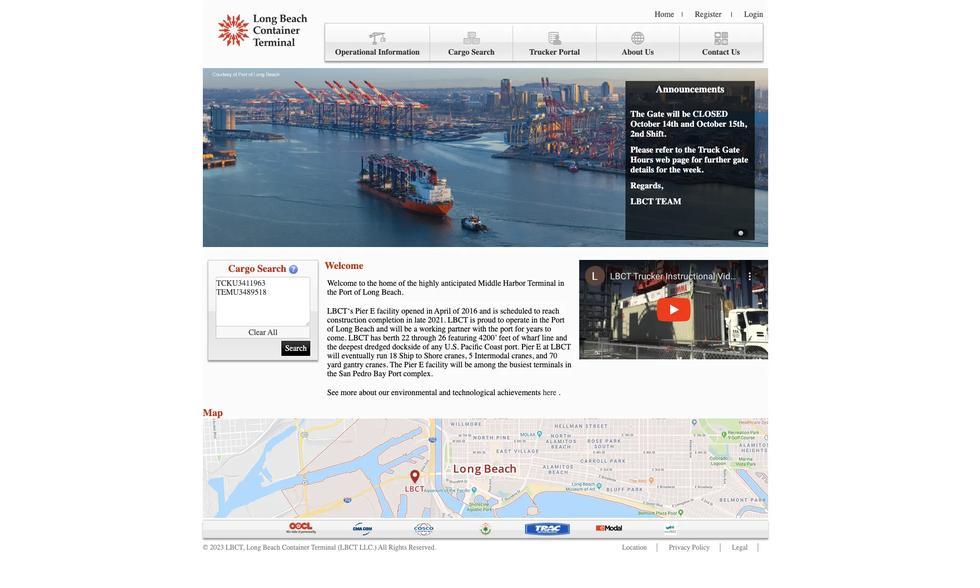 Task type: locate. For each thing, give the bounding box(es) containing it.
1 horizontal spatial long
[[336, 325, 353, 334]]

of left any
[[423, 343, 429, 352]]

cranes, down wharf
[[512, 352, 534, 361]]

cranes,
[[445, 352, 467, 361], [512, 352, 534, 361]]

welcome to the home of the highly anticipated middle harbor terminal in the port of long beach.
[[327, 279, 564, 297]]

for
[[692, 155, 703, 165], [657, 165, 668, 175], [515, 325, 524, 334]]

be inside the gate will be closed october 14th and october 15th, 2nd shift.
[[682, 109, 691, 119]]

to right refer
[[676, 145, 683, 155]]

intermodal
[[475, 352, 510, 361]]

| right "home" link
[[682, 10, 683, 19]]

all
[[268, 328, 278, 337], [378, 544, 387, 552]]

welcome for welcome to the home of the highly anticipated middle harbor terminal in the port of long beach.
[[327, 279, 357, 288]]

0 vertical spatial terminal
[[528, 279, 556, 288]]

1 vertical spatial e
[[536, 343, 541, 352]]

terminal left (lbct
[[311, 544, 336, 552]]

closed
[[693, 109, 728, 119]]

2 horizontal spatial long
[[363, 288, 380, 297]]

to right ship
[[416, 352, 422, 361]]

cranes.
[[366, 361, 388, 370]]

for right details
[[657, 165, 668, 175]]

line
[[542, 334, 554, 343]]

us for about us
[[645, 48, 654, 57]]

san
[[339, 370, 351, 379]]

2 horizontal spatial be
[[682, 109, 691, 119]]

long down lbct's
[[336, 325, 353, 334]]

complex.
[[404, 370, 433, 379]]

pier right port.
[[522, 343, 534, 352]]

is
[[493, 307, 498, 316], [470, 316, 476, 325]]

for right port
[[515, 325, 524, 334]]

2 vertical spatial pier
[[404, 361, 417, 370]]

cargo
[[448, 48, 470, 57], [228, 263, 255, 275]]

1 vertical spatial pier
[[522, 343, 534, 352]]

1 horizontal spatial cranes,
[[512, 352, 534, 361]]

for right page
[[692, 155, 703, 165]]

cranes, left 5
[[445, 352, 467, 361]]

policy
[[692, 544, 710, 552]]

clear all button
[[216, 327, 310, 339]]

here
[[543, 389, 557, 397]]

us for contact us
[[732, 48, 740, 57]]

0 horizontal spatial beach
[[263, 544, 280, 552]]

0 horizontal spatial be
[[404, 325, 412, 334]]

1 horizontal spatial pier
[[404, 361, 417, 370]]

0 horizontal spatial is
[[470, 316, 476, 325]]

2 | from the left
[[731, 10, 733, 19]]

lbct
[[631, 197, 654, 206], [448, 316, 468, 325], [349, 334, 369, 343], [551, 343, 571, 352]]

is left the proud
[[470, 316, 476, 325]]

be left 'closed'
[[682, 109, 691, 119]]

0 horizontal spatial all
[[268, 328, 278, 337]]

yard
[[327, 361, 341, 370]]

pier down dockside
[[404, 361, 417, 370]]

gate up shift. at right top
[[647, 109, 665, 119]]

and right 2016
[[480, 307, 491, 316]]

1 vertical spatial long
[[336, 325, 353, 334]]

dredged
[[365, 343, 391, 352]]

welcome for welcome
[[325, 260, 364, 272]]

e left the shore
[[419, 361, 424, 370]]

lbct down regards,​
[[631, 197, 654, 206]]

at
[[543, 343, 549, 352]]

1 vertical spatial beach
[[263, 544, 280, 552]]

page
[[673, 155, 690, 165]]

2 vertical spatial port
[[388, 370, 402, 379]]

0 vertical spatial cargo search
[[448, 48, 495, 57]]

in left the late
[[406, 316, 413, 325]]

the up lbct's
[[327, 288, 337, 297]]

long left beach.
[[363, 288, 380, 297]]

1 horizontal spatial e
[[419, 361, 424, 370]]

beach left container
[[263, 544, 280, 552]]

be left among
[[465, 361, 472, 370]]

lbct's pier e facility opened in april of 2016 and is scheduled to reach construction completion in late 2021.  lbct is proud to operate in the port of long beach and will be a working partner with the port for years to come.  lbct has berth 22 through 26 featuring 4200' feet of wharf line and the deepest dredged dockside of any u.s. pacific coast port. pier e at lbct will eventually run 18 ship to shore cranes, 5 intermodal cranes, and 70 yard gantry cranes. the pier e facility will be among the busiest terminals in the san pedro bay port complex.
[[327, 307, 572, 379]]

gate right truck
[[723, 145, 740, 155]]

0 horizontal spatial october
[[631, 119, 661, 129]]

to inside please refer to the truck gate hours web page for further gate details for the week.
[[676, 145, 683, 155]]

be left a
[[404, 325, 412, 334]]

port up line
[[552, 316, 565, 325]]

pier
[[355, 307, 368, 316], [522, 343, 534, 352], [404, 361, 417, 370]]

e up has
[[370, 307, 375, 316]]

1 horizontal spatial facility
[[426, 361, 449, 370]]

be
[[682, 109, 691, 119], [404, 325, 412, 334], [465, 361, 472, 370]]

search
[[472, 48, 495, 57], [257, 263, 287, 275]]

is left scheduled
[[493, 307, 498, 316]]

0 vertical spatial pier
[[355, 307, 368, 316]]

welcome inside the welcome to the home of the highly anticipated middle harbor terminal in the port of long beach.
[[327, 279, 357, 288]]

will down announcements
[[667, 109, 680, 119]]

in right 70 on the right of page
[[565, 361, 572, 370]]

the
[[685, 145, 696, 155], [670, 165, 681, 175], [367, 279, 377, 288], [407, 279, 417, 288], [327, 288, 337, 297], [540, 316, 550, 325], [489, 325, 498, 334], [327, 343, 337, 352], [498, 361, 508, 370], [327, 370, 337, 379]]

will left a
[[390, 325, 402, 334]]

menu bar containing operational information
[[325, 23, 764, 61]]

2 us from the left
[[732, 48, 740, 57]]

long right lbct,
[[246, 544, 261, 552]]

0 horizontal spatial port
[[339, 288, 352, 297]]

1 vertical spatial cargo search
[[228, 263, 287, 275]]

0 horizontal spatial gate
[[647, 109, 665, 119]]

1 horizontal spatial cargo search
[[448, 48, 495, 57]]

terminal inside the welcome to the home of the highly anticipated middle harbor terminal in the port of long beach.
[[528, 279, 556, 288]]

1 vertical spatial search
[[257, 263, 287, 275]]

1 vertical spatial cargo
[[228, 263, 255, 275]]

facility down beach.
[[377, 307, 400, 316]]

0 vertical spatial the
[[631, 109, 645, 119]]

1 horizontal spatial october
[[697, 119, 727, 129]]

0 vertical spatial cargo
[[448, 48, 470, 57]]

0 vertical spatial e
[[370, 307, 375, 316]]

1 horizontal spatial terminal
[[528, 279, 556, 288]]

1 cranes, from the left
[[445, 352, 467, 361]]

clear
[[249, 328, 266, 337]]

2 horizontal spatial port
[[552, 316, 565, 325]]

see more about our environmental and technological achievements here .
[[327, 389, 561, 397]]

0 horizontal spatial for
[[515, 325, 524, 334]]

0 vertical spatial be
[[682, 109, 691, 119]]

beach
[[355, 325, 375, 334], [263, 544, 280, 552]]

1 vertical spatial be
[[404, 325, 412, 334]]

0 vertical spatial all
[[268, 328, 278, 337]]

0 horizontal spatial long
[[246, 544, 261, 552]]

0 horizontal spatial cargo
[[228, 263, 255, 275]]

location link
[[622, 544, 647, 552]]

beach up dredged
[[355, 325, 375, 334]]

and up dredged
[[377, 325, 388, 334]]

port right bay
[[388, 370, 402, 379]]

will left 5
[[451, 361, 463, 370]]

e left at
[[536, 343, 541, 352]]

2 horizontal spatial pier
[[522, 343, 534, 352]]

beach.
[[382, 288, 404, 297]]

0 horizontal spatial pier
[[355, 307, 368, 316]]

terminal
[[528, 279, 556, 288], [311, 544, 336, 552]]

in right the operate
[[532, 316, 538, 325]]

1 vertical spatial welcome
[[327, 279, 357, 288]]

for inside lbct's pier e facility opened in april of 2016 and is scheduled to reach construction completion in late 2021.  lbct is proud to operate in the port of long beach and will be a working partner with the port for years to come.  lbct has berth 22 through 26 featuring 4200' feet of wharf line and the deepest dredged dockside of any u.s. pacific coast port. pier e at lbct will eventually run 18 ship to shore cranes, 5 intermodal cranes, and 70 yard gantry cranes. the pier e facility will be among the busiest terminals in the san pedro bay port complex.
[[515, 325, 524, 334]]

announcements
[[656, 84, 725, 95]]

pier right lbct's
[[355, 307, 368, 316]]

privacy policy link
[[669, 544, 710, 552]]

0 horizontal spatial e
[[370, 307, 375, 316]]

cargo inside menu bar
[[448, 48, 470, 57]]

1 horizontal spatial |
[[731, 10, 733, 19]]

0 horizontal spatial cranes,
[[445, 352, 467, 361]]

Enter container numbers and/ or booking numbers. text field
[[216, 277, 310, 327]]

reach
[[542, 307, 560, 316]]

the left home at the left top of the page
[[367, 279, 377, 288]]

welcome
[[325, 260, 364, 272], [327, 279, 357, 288]]

the up line
[[540, 316, 550, 325]]

to left home at the left top of the page
[[359, 279, 365, 288]]

middle
[[478, 279, 501, 288]]

home link
[[655, 10, 674, 19]]

login
[[745, 10, 764, 19]]

all inside button
[[268, 328, 278, 337]]

0 vertical spatial beach
[[355, 325, 375, 334]]

0 horizontal spatial us
[[645, 48, 654, 57]]

2023
[[210, 544, 224, 552]]

1 | from the left
[[682, 10, 683, 19]]

us right about
[[645, 48, 654, 57]]

terminal right harbor
[[528, 279, 556, 288]]

2 vertical spatial e
[[419, 361, 424, 370]]

rights
[[389, 544, 407, 552]]

us right contact
[[732, 48, 740, 57]]

0 vertical spatial facility
[[377, 307, 400, 316]]

of left 2016
[[453, 307, 460, 316]]

register link
[[695, 10, 722, 19]]

1 horizontal spatial gate
[[723, 145, 740, 155]]

among
[[474, 361, 496, 370]]

.
[[559, 389, 561, 397]]

2 vertical spatial long
[[246, 544, 261, 552]]

1 horizontal spatial cargo
[[448, 48, 470, 57]]

18
[[389, 352, 397, 361]]

port.
[[505, 343, 520, 352]]

0 vertical spatial gate
[[647, 109, 665, 119]]

long inside the welcome to the home of the highly anticipated middle harbor terminal in the port of long beach.
[[363, 288, 380, 297]]

will
[[667, 109, 680, 119], [390, 325, 402, 334], [327, 352, 340, 361], [451, 361, 463, 370]]

october up please on the right
[[631, 119, 661, 129]]

1 horizontal spatial search
[[472, 48, 495, 57]]

the right run
[[390, 361, 402, 370]]

in right the late
[[427, 307, 433, 316]]

0 vertical spatial port
[[339, 288, 352, 297]]

2 horizontal spatial e
[[536, 343, 541, 352]]

0 horizontal spatial terminal
[[311, 544, 336, 552]]

0 vertical spatial welcome
[[325, 260, 364, 272]]

october up truck
[[697, 119, 727, 129]]

1 vertical spatial the
[[390, 361, 402, 370]]

reserved.
[[409, 544, 436, 552]]

1 us from the left
[[645, 48, 654, 57]]

us inside "link"
[[732, 48, 740, 57]]

1 vertical spatial port
[[552, 316, 565, 325]]

berth
[[383, 334, 400, 343]]

please refer to the truck gate hours web page for further gate details for the week.
[[631, 145, 749, 175]]

None submit
[[282, 341, 310, 356]]

the up yard
[[327, 343, 337, 352]]

details
[[631, 165, 655, 175]]

all right clear
[[268, 328, 278, 337]]

in up reach at bottom right
[[558, 279, 564, 288]]

long
[[363, 288, 380, 297], [336, 325, 353, 334], [246, 544, 261, 552]]

october
[[631, 119, 661, 129], [697, 119, 727, 129]]

privacy policy
[[669, 544, 710, 552]]

port up lbct's
[[339, 288, 352, 297]]

to
[[676, 145, 683, 155], [359, 279, 365, 288], [534, 307, 540, 316], [498, 316, 504, 325], [545, 325, 551, 334], [416, 352, 422, 361]]

featuring
[[448, 334, 477, 343]]

1 vertical spatial all
[[378, 544, 387, 552]]

1 horizontal spatial us
[[732, 48, 740, 57]]

0 vertical spatial long
[[363, 288, 380, 297]]

the up 2nd
[[631, 109, 645, 119]]

1 vertical spatial terminal
[[311, 544, 336, 552]]

gate
[[647, 109, 665, 119], [723, 145, 740, 155]]

menu bar
[[325, 23, 764, 61]]

1 horizontal spatial beach
[[355, 325, 375, 334]]

1 vertical spatial gate
[[723, 145, 740, 155]]

in
[[558, 279, 564, 288], [427, 307, 433, 316], [406, 316, 413, 325], [532, 316, 538, 325], [565, 361, 572, 370]]

completion
[[369, 316, 404, 325]]

port
[[500, 325, 513, 334]]

further
[[705, 155, 731, 165]]

all right the llc.) in the bottom of the page
[[378, 544, 387, 552]]

1 horizontal spatial is
[[493, 307, 498, 316]]

technological
[[453, 389, 496, 397]]

0 horizontal spatial the
[[390, 361, 402, 370]]

facility
[[377, 307, 400, 316], [426, 361, 449, 370]]

facility down any
[[426, 361, 449, 370]]

of
[[399, 279, 405, 288], [354, 288, 361, 297], [453, 307, 460, 316], [327, 325, 334, 334], [513, 334, 520, 343], [423, 343, 429, 352]]

1 horizontal spatial be
[[465, 361, 472, 370]]

1 horizontal spatial the
[[631, 109, 645, 119]]

0 horizontal spatial |
[[682, 10, 683, 19]]

operational information
[[335, 48, 420, 57]]

| left login link
[[731, 10, 733, 19]]

late
[[415, 316, 426, 325]]



Task type: vqa. For each thing, say whether or not it's contained in the screenshot.
'Us' in the Contact Us link
no



Task type: describe. For each thing, give the bounding box(es) containing it.
home
[[379, 279, 397, 288]]

about us
[[622, 48, 654, 57]]

the left week.
[[670, 165, 681, 175]]

our
[[379, 389, 389, 397]]

0 horizontal spatial search
[[257, 263, 287, 275]]

home
[[655, 10, 674, 19]]

the left port
[[489, 325, 498, 334]]

1 october from the left
[[631, 119, 661, 129]]

opened
[[402, 307, 425, 316]]

lbct's
[[327, 307, 353, 316]]

any
[[431, 343, 443, 352]]

26
[[438, 334, 446, 343]]

dockside
[[393, 343, 421, 352]]

hours
[[631, 155, 654, 165]]

gate
[[733, 155, 749, 165]]

terminals
[[534, 361, 563, 370]]

container
[[282, 544, 309, 552]]

of down lbct's
[[327, 325, 334, 334]]

please
[[631, 145, 654, 155]]

2016
[[462, 307, 478, 316]]

long inside lbct's pier e facility opened in april of 2016 and is scheduled to reach construction completion in late 2021.  lbct is proud to operate in the port of long beach and will be a working partner with the port for years to come.  lbct has berth 22 through 26 featuring 4200' feet of wharf line and the deepest dredged dockside of any u.s. pacific coast port. pier e at lbct will eventually run 18 ship to shore cranes, 5 intermodal cranes, and 70 yard gantry cranes. the pier e facility will be among the busiest terminals in the san pedro bay port complex.
[[336, 325, 353, 334]]

2021.
[[428, 316, 446, 325]]

about
[[359, 389, 377, 397]]

privacy
[[669, 544, 691, 552]]

lbct right at
[[551, 343, 571, 352]]

scheduled
[[500, 307, 532, 316]]

of right home at the left top of the page
[[399, 279, 405, 288]]

14th and
[[663, 119, 695, 129]]

the left san
[[327, 370, 337, 379]]

the left highly on the top of the page
[[407, 279, 417, 288]]

and right line
[[556, 334, 568, 343]]

april
[[435, 307, 451, 316]]

operational
[[335, 48, 376, 57]]

through
[[412, 334, 436, 343]]

the right among
[[498, 361, 508, 370]]

in inside the welcome to the home of the highly anticipated middle harbor terminal in the port of long beach.
[[558, 279, 564, 288]]

port inside the welcome to the home of the highly anticipated middle harbor terminal in the port of long beach.
[[339, 288, 352, 297]]

2 cranes, from the left
[[512, 352, 534, 361]]

lbct up featuring
[[448, 316, 468, 325]]

will down the come.
[[327, 352, 340, 361]]

eventually
[[342, 352, 375, 361]]

2 vertical spatial be
[[465, 361, 472, 370]]

2 horizontal spatial for
[[692, 155, 703, 165]]

has
[[371, 334, 381, 343]]

team
[[656, 197, 682, 206]]

shift.
[[647, 129, 666, 139]]

anticipated
[[441, 279, 476, 288]]

trucker portal link
[[514, 26, 597, 61]]

gate inside the gate will be closed october 14th and october 15th, 2nd shift.
[[647, 109, 665, 119]]

run
[[377, 352, 387, 361]]

regards,​
[[631, 181, 663, 191]]

2 october from the left
[[697, 119, 727, 129]]

a
[[414, 325, 418, 334]]

contact us link
[[680, 26, 763, 61]]

2nd
[[631, 129, 645, 139]]

cargo search link
[[430, 26, 514, 61]]

harbor
[[503, 279, 526, 288]]

of right feet
[[513, 334, 520, 343]]

the left truck
[[685, 145, 696, 155]]

1 horizontal spatial for
[[657, 165, 668, 175]]

0 vertical spatial search
[[472, 48, 495, 57]]

week.
[[683, 165, 704, 175]]

shore
[[424, 352, 443, 361]]

15th,
[[729, 119, 747, 129]]

wharf
[[522, 334, 540, 343]]

location
[[622, 544, 647, 552]]

contact us
[[703, 48, 740, 57]]

register
[[695, 10, 722, 19]]

llc.)
[[360, 544, 377, 552]]

70
[[550, 352, 558, 361]]

trucker
[[530, 48, 557, 57]]

with
[[473, 325, 487, 334]]

of up construction
[[354, 288, 361, 297]]

1 vertical spatial facility
[[426, 361, 449, 370]]

legal
[[732, 544, 748, 552]]

©
[[203, 544, 208, 552]]

contact
[[703, 48, 730, 57]]

operate
[[506, 316, 530, 325]]

partner
[[448, 325, 471, 334]]

and left 70 on the right of page
[[536, 352, 548, 361]]

see
[[327, 389, 339, 397]]

lbct team
[[631, 197, 682, 206]]

information
[[378, 48, 420, 57]]

and left technological
[[439, 389, 451, 397]]

1 horizontal spatial all
[[378, 544, 387, 552]]

u.s.
[[445, 343, 459, 352]]

lbct left has
[[349, 334, 369, 343]]

pacific
[[461, 343, 483, 352]]

(lbct
[[338, 544, 358, 552]]

the inside lbct's pier e facility opened in april of 2016 and is scheduled to reach construction completion in late 2021.  lbct is proud to operate in the port of long beach and will be a working partner with the port for years to come.  lbct has berth 22 through 26 featuring 4200' feet of wharf line and the deepest dredged dockside of any u.s. pacific coast port. pier e at lbct will eventually run 18 ship to shore cranes, 5 intermodal cranes, and 70 yard gantry cranes. the pier e facility will be among the busiest terminals in the san pedro bay port complex.
[[390, 361, 402, 370]]

portal
[[559, 48, 580, 57]]

web
[[656, 155, 670, 165]]

0 horizontal spatial cargo search
[[228, 263, 287, 275]]

map
[[203, 407, 223, 419]]

to left reach at bottom right
[[534, 307, 540, 316]]

bay
[[374, 370, 386, 379]]

1 horizontal spatial port
[[388, 370, 402, 379]]

ship
[[399, 352, 414, 361]]

deepest
[[339, 343, 363, 352]]

years
[[526, 325, 543, 334]]

about
[[622, 48, 643, 57]]

operational information link
[[325, 26, 430, 61]]

the inside the gate will be closed october 14th and october 15th, 2nd shift.
[[631, 109, 645, 119]]

to right the proud
[[498, 316, 504, 325]]

coast
[[485, 343, 503, 352]]

environmental
[[391, 389, 437, 397]]

0 horizontal spatial facility
[[377, 307, 400, 316]]

will inside the gate will be closed october 14th and october 15th, 2nd shift.
[[667, 109, 680, 119]]

to inside the welcome to the home of the highly anticipated middle harbor terminal in the port of long beach.
[[359, 279, 365, 288]]

proud
[[478, 316, 496, 325]]

to right years
[[545, 325, 551, 334]]

© 2023 lbct, long beach container terminal (lbct llc.) all rights reserved.
[[203, 544, 436, 552]]

gate inside please refer to the truck gate hours web page for further gate details for the week.
[[723, 145, 740, 155]]

beach inside lbct's pier e facility opened in april of 2016 and is scheduled to reach construction completion in late 2021.  lbct is proud to operate in the port of long beach and will be a working partner with the port for years to come.  lbct has berth 22 through 26 featuring 4200' feet of wharf line and the deepest dredged dockside of any u.s. pacific coast port. pier e at lbct will eventually run 18 ship to shore cranes, 5 intermodal cranes, and 70 yard gantry cranes. the pier e facility will be among the busiest terminals in the san pedro bay port complex.
[[355, 325, 375, 334]]

22
[[402, 334, 410, 343]]

here link
[[543, 389, 557, 397]]

clear all
[[249, 328, 278, 337]]

feet
[[499, 334, 511, 343]]

working
[[420, 325, 446, 334]]



